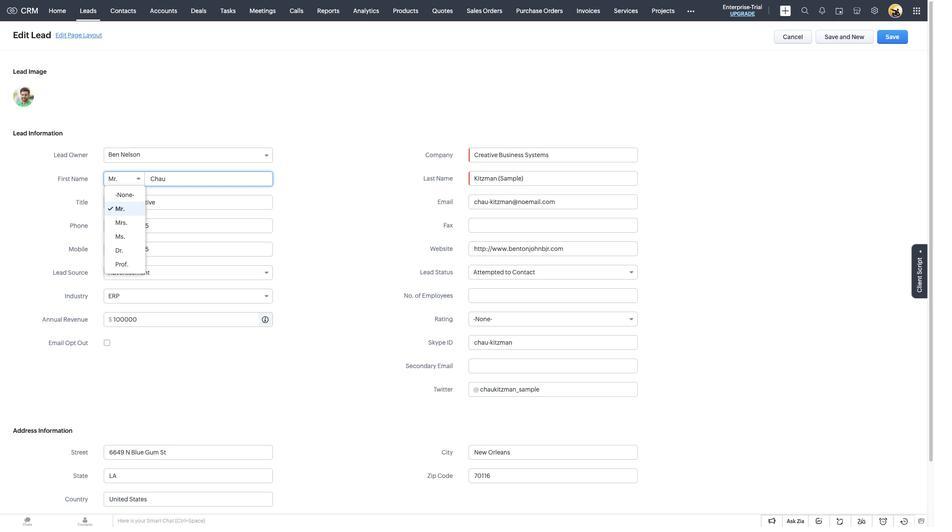 Task type: vqa. For each thing, say whether or not it's contained in the screenshot.
Profile image
yes



Task type: locate. For each thing, give the bounding box(es) containing it.
contacts
[[111, 7, 136, 14]]

accounts link
[[143, 0, 184, 21]]

name
[[437, 175, 453, 182], [71, 175, 88, 182]]

information up 'lead owner'
[[29, 130, 63, 137]]

mr. inside field
[[108, 175, 117, 182]]

2 orders from the left
[[544, 7, 563, 14]]

0 horizontal spatial none-
[[117, 191, 134, 198]]

name for first name
[[71, 175, 88, 182]]

email for email opt out
[[48, 340, 64, 347]]

lead source
[[53, 269, 88, 276]]

lead
[[31, 30, 51, 40], [13, 68, 27, 75], [13, 130, 27, 137], [54, 152, 68, 158], [420, 269, 434, 276], [53, 269, 67, 276]]

save and new button
[[816, 30, 874, 44]]

0 vertical spatial -
[[115, 191, 117, 198]]

sales orders link
[[460, 0, 510, 21]]

save down profile icon
[[887, 33, 900, 40]]

edit left page
[[56, 31, 66, 38]]

deals
[[191, 7, 207, 14]]

$
[[108, 316, 112, 323]]

code
[[438, 472, 453, 479]]

skype id
[[429, 339, 453, 346]]

quotes
[[433, 7, 453, 14]]

lead for lead image
[[13, 68, 27, 75]]

email for email
[[438, 198, 453, 205]]

none- up 'mr.' option
[[117, 191, 134, 198]]

2 save from the left
[[887, 33, 900, 40]]

last
[[424, 175, 435, 182]]

1 vertical spatial information
[[38, 427, 73, 434]]

0 vertical spatial none-
[[117, 191, 134, 198]]

calendar image
[[836, 7, 844, 14]]

save for save and new
[[825, 33, 839, 40]]

1 horizontal spatial -
[[474, 316, 476, 323]]

industry
[[65, 293, 88, 300]]

profile element
[[884, 0, 908, 21]]

country
[[65, 496, 88, 503]]

lead left image
[[13, 68, 27, 75]]

home
[[49, 7, 66, 14]]

mr.
[[108, 175, 117, 182], [115, 205, 125, 212]]

name right "last"
[[437, 175, 453, 182]]

city
[[442, 449, 453, 456]]

reports link
[[311, 0, 347, 21]]

projects link
[[645, 0, 682, 21]]

lead left status
[[420, 269, 434, 276]]

lead down image on the left top of the page
[[13, 130, 27, 137]]

no. of employees
[[404, 292, 453, 299]]

-none- right rating
[[474, 316, 493, 323]]

email up twitter
[[438, 363, 453, 370]]

invoices link
[[570, 0, 608, 21]]

None text field
[[145, 172, 273, 186], [104, 195, 273, 210], [469, 218, 638, 233], [104, 242, 273, 257], [114, 313, 273, 327], [469, 335, 638, 350], [104, 445, 273, 460], [469, 445, 638, 460], [104, 469, 273, 483], [469, 469, 638, 483], [145, 172, 273, 186], [104, 195, 273, 210], [469, 218, 638, 233], [104, 242, 273, 257], [114, 313, 273, 327], [469, 335, 638, 350], [104, 445, 273, 460], [469, 445, 638, 460], [104, 469, 273, 483], [469, 469, 638, 483]]

lead image
[[13, 68, 47, 75]]

lead left 'source'
[[53, 269, 67, 276]]

1 horizontal spatial orders
[[544, 7, 563, 14]]

lead left owner
[[54, 152, 68, 158]]

-
[[115, 191, 117, 198], [474, 316, 476, 323]]

address information
[[13, 427, 73, 434]]

1 save from the left
[[825, 33, 839, 40]]

list box
[[105, 186, 145, 274]]

0 vertical spatial -none-
[[115, 191, 134, 198]]

0 horizontal spatial name
[[71, 175, 88, 182]]

orders for purchase orders
[[544, 7, 563, 14]]

0 horizontal spatial save
[[825, 33, 839, 40]]

None text field
[[469, 148, 638, 162], [469, 171, 638, 186], [469, 195, 638, 209], [104, 218, 273, 233], [469, 241, 638, 256], [469, 288, 638, 303], [469, 359, 638, 373], [481, 383, 638, 396], [104, 492, 273, 506], [469, 148, 638, 162], [469, 171, 638, 186], [469, 195, 638, 209], [104, 218, 273, 233], [469, 241, 638, 256], [469, 288, 638, 303], [469, 359, 638, 373], [481, 383, 638, 396], [104, 492, 273, 506]]

calls
[[290, 7, 304, 14]]

0 horizontal spatial -
[[115, 191, 117, 198]]

ms. option
[[105, 230, 145, 244]]

revenue
[[63, 316, 88, 323]]

1 horizontal spatial save
[[887, 33, 900, 40]]

home link
[[42, 0, 73, 21]]

ben nelson
[[108, 151, 140, 158]]

0 vertical spatial email
[[438, 198, 453, 205]]

zip
[[428, 472, 437, 479]]

leads
[[80, 7, 97, 14]]

sales orders
[[467, 7, 503, 14]]

analytics link
[[347, 0, 386, 21]]

information right address
[[38, 427, 73, 434]]

1 vertical spatial none-
[[476, 316, 493, 323]]

None field
[[469, 148, 638, 162], [104, 492, 273, 506], [469, 148, 638, 162], [104, 492, 273, 506]]

purchase orders link
[[510, 0, 570, 21]]

1 horizontal spatial edit
[[56, 31, 66, 38]]

your
[[135, 518, 146, 524]]

script
[[917, 258, 924, 275]]

mr. up the mrs.
[[115, 205, 125, 212]]

0 vertical spatial mr.
[[108, 175, 117, 182]]

0 vertical spatial information
[[29, 130, 63, 137]]

orders
[[483, 7, 503, 14], [544, 7, 563, 14]]

lead status
[[420, 269, 453, 276]]

contacts image
[[58, 515, 112, 527]]

client script
[[917, 258, 924, 293]]

email up fax
[[438, 198, 453, 205]]

0 horizontal spatial orders
[[483, 7, 503, 14]]

fax
[[444, 222, 453, 229]]

id
[[447, 339, 453, 346]]

save left and
[[825, 33, 839, 40]]

image
[[29, 68, 47, 75]]

edit page layout link
[[56, 31, 102, 38]]

1 horizontal spatial -none-
[[474, 316, 493, 323]]

1 horizontal spatial name
[[437, 175, 453, 182]]

ask zia
[[787, 518, 805, 525]]

deals link
[[184, 0, 214, 21]]

orders right the sales
[[483, 7, 503, 14]]

invoices
[[577, 7, 601, 14]]

rating
[[435, 316, 453, 323]]

page
[[68, 31, 82, 38]]

mrs.
[[115, 219, 128, 226]]

prof. option
[[105, 257, 145, 271]]

save and new
[[825, 33, 865, 40]]

contacts link
[[104, 0, 143, 21]]

ms.
[[115, 233, 126, 240]]

lead for lead status
[[420, 269, 434, 276]]

1 vertical spatial email
[[48, 340, 64, 347]]

0 horizontal spatial -none-
[[115, 191, 134, 198]]

email left opt
[[48, 340, 64, 347]]

- right rating
[[474, 316, 476, 323]]

attempted
[[474, 269, 504, 276]]

1 vertical spatial -
[[474, 316, 476, 323]]

annual
[[42, 316, 62, 323]]

erp
[[108, 293, 120, 300]]

(ctrl+space)
[[175, 518, 205, 524]]

enterprise-
[[723, 4, 752, 10]]

opt
[[65, 340, 76, 347]]

information for lead information
[[29, 130, 63, 137]]

edit down crm link
[[13, 30, 29, 40]]

none- right rating
[[476, 316, 493, 323]]

mr. option
[[105, 202, 145, 216]]

name right the first
[[71, 175, 88, 182]]

mr. up -none- option at the left top of page
[[108, 175, 117, 182]]

-none- option
[[105, 188, 145, 202]]

smart
[[147, 518, 162, 524]]

twitter
[[434, 386, 453, 393]]

dr. option
[[105, 244, 145, 257]]

search image
[[802, 7, 809, 14]]

1 vertical spatial -none-
[[474, 316, 493, 323]]

1 horizontal spatial none-
[[476, 316, 493, 323]]

tasks
[[221, 7, 236, 14]]

prof.
[[115, 261, 129, 268]]

contact
[[513, 269, 536, 276]]

sales
[[467, 7, 482, 14]]

create menu image
[[781, 5, 792, 16]]

1 orders from the left
[[483, 7, 503, 14]]

1 vertical spatial mr.
[[115, 205, 125, 212]]

edit
[[13, 30, 29, 40], [56, 31, 66, 38]]

nelson
[[121, 151, 140, 158]]

edit lead edit page layout
[[13, 30, 102, 40]]

- up 'mr.' option
[[115, 191, 117, 198]]

lead down "crm"
[[31, 30, 51, 40]]

ben
[[108, 151, 119, 158]]

profile image
[[889, 4, 903, 18]]

orders right purchase in the right of the page
[[544, 7, 563, 14]]

-none- up 'mr.' option
[[115, 191, 134, 198]]

-None- field
[[469, 312, 638, 327]]

first
[[58, 175, 70, 182]]



Task type: describe. For each thing, give the bounding box(es) containing it.
save for save
[[887, 33, 900, 40]]

and
[[840, 33, 851, 40]]

signals image
[[820, 7, 826, 14]]

attempted to contact
[[474, 269, 536, 276]]

services link
[[608, 0, 645, 21]]

Advertisement field
[[104, 265, 273, 280]]

upgrade
[[731, 11, 756, 17]]

lead for lead source
[[53, 269, 67, 276]]

skype
[[429, 339, 446, 346]]

orders for sales orders
[[483, 7, 503, 14]]

is
[[130, 518, 134, 524]]

Attempted to Contact field
[[469, 265, 638, 280]]

edit inside edit lead edit page layout
[[56, 31, 66, 38]]

products link
[[386, 0, 426, 21]]

annual revenue
[[42, 316, 88, 323]]

crm
[[21, 6, 38, 15]]

mrs. option
[[105, 216, 145, 230]]

quotes link
[[426, 0, 460, 21]]

Other Modules field
[[682, 4, 701, 18]]

here
[[118, 518, 129, 524]]

meetings
[[250, 7, 276, 14]]

name for last name
[[437, 175, 453, 182]]

projects
[[652, 7, 675, 14]]

ask
[[787, 518, 796, 525]]

tasks link
[[214, 0, 243, 21]]

mr. inside option
[[115, 205, 125, 212]]

owner
[[69, 152, 88, 158]]

-none- inside field
[[474, 316, 493, 323]]

@
[[474, 386, 479, 393]]

0 horizontal spatial edit
[[13, 30, 29, 40]]

email opt out
[[48, 340, 88, 347]]

Mr. field
[[104, 172, 145, 186]]

reports
[[318, 7, 340, 14]]

2 vertical spatial email
[[438, 363, 453, 370]]

purchase
[[517, 7, 543, 14]]

search element
[[797, 0, 815, 21]]

save button
[[878, 30, 909, 44]]

lead for lead owner
[[54, 152, 68, 158]]

mobile
[[69, 246, 88, 253]]

layout
[[83, 31, 102, 38]]

enterprise-trial upgrade
[[723, 4, 763, 17]]

- inside option
[[115, 191, 117, 198]]

address
[[13, 427, 37, 434]]

leads link
[[73, 0, 104, 21]]

zia
[[798, 518, 805, 525]]

ERP field
[[104, 289, 273, 304]]

image image
[[13, 86, 34, 107]]

no.
[[404, 292, 414, 299]]

of
[[415, 292, 421, 299]]

products
[[393, 7, 419, 14]]

analytics
[[354, 7, 379, 14]]

lead for lead information
[[13, 130, 27, 137]]

purchase orders
[[517, 7, 563, 14]]

information for address information
[[38, 427, 73, 434]]

title
[[76, 199, 88, 206]]

chats image
[[0, 515, 55, 527]]

meetings link
[[243, 0, 283, 21]]

new
[[852, 33, 865, 40]]

crm link
[[7, 6, 38, 15]]

trial
[[752, 4, 763, 10]]

-none- inside option
[[115, 191, 134, 198]]

client
[[917, 276, 924, 293]]

secondary email
[[406, 363, 453, 370]]

advertisement
[[108, 269, 150, 276]]

cancel button
[[775, 30, 813, 44]]

dr.
[[115, 247, 123, 254]]

create menu element
[[776, 0, 797, 21]]

last name
[[424, 175, 453, 182]]

signals element
[[815, 0, 831, 21]]

chat
[[163, 518, 174, 524]]

street
[[71, 449, 88, 456]]

none- inside field
[[476, 316, 493, 323]]

website
[[430, 245, 453, 252]]

state
[[73, 472, 88, 479]]

cancel
[[784, 33, 804, 40]]

accounts
[[150, 7, 177, 14]]

calls link
[[283, 0, 311, 21]]

none- inside option
[[117, 191, 134, 198]]

first name
[[58, 175, 88, 182]]

lead information
[[13, 130, 63, 137]]

lead owner
[[54, 152, 88, 158]]

services
[[615, 7, 639, 14]]

- inside field
[[474, 316, 476, 323]]

here is your smart chat (ctrl+space)
[[118, 518, 205, 524]]

to
[[506, 269, 512, 276]]

source
[[68, 269, 88, 276]]

list box containing -none-
[[105, 186, 145, 274]]



